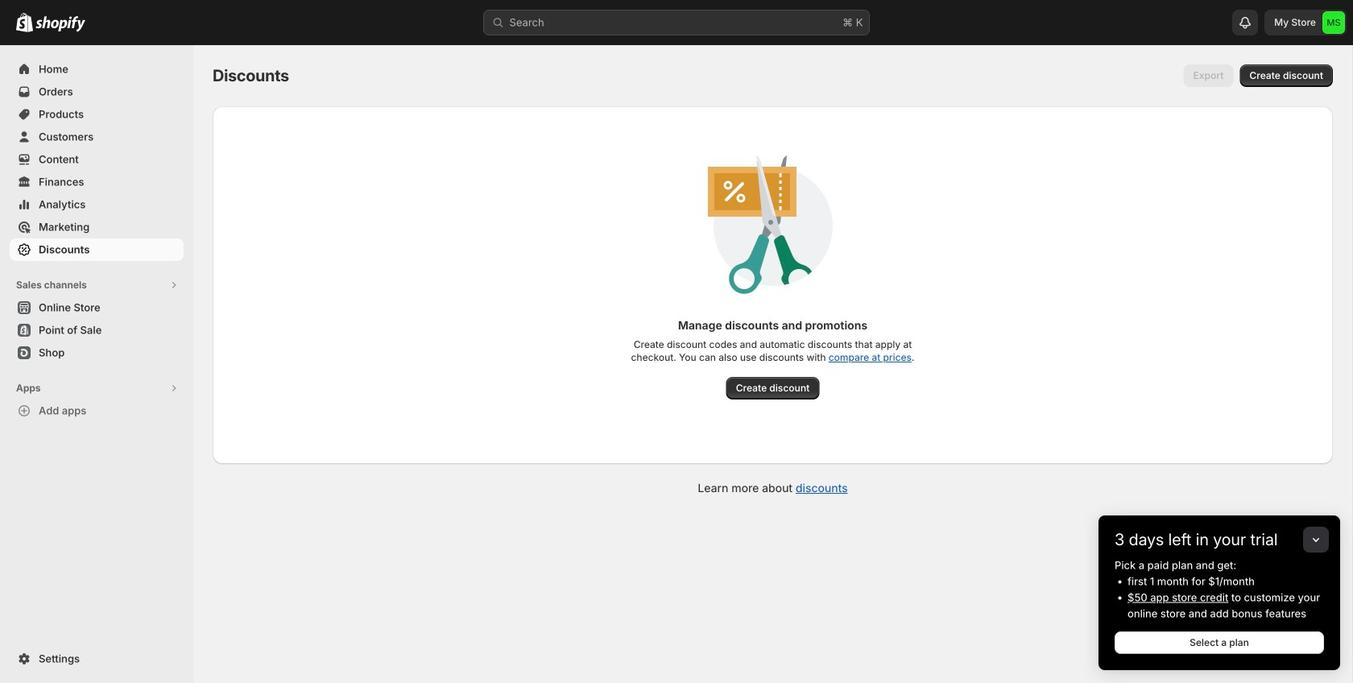 Task type: describe. For each thing, give the bounding box(es) containing it.
shopify image
[[16, 13, 33, 32]]

my store image
[[1323, 11, 1345, 34]]

shopify image
[[35, 16, 85, 32]]



Task type: vqa. For each thing, say whether or not it's contained in the screenshot.
Confirm you have access to this email. Resend verification
no



